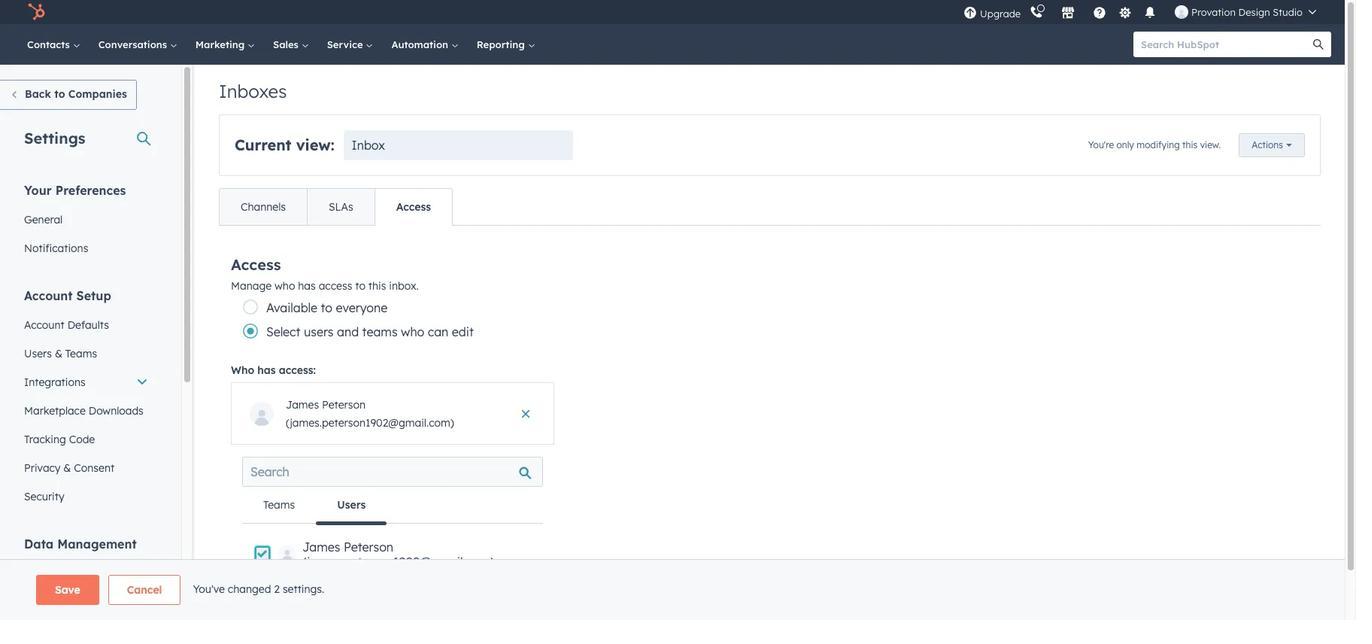 Task type: vqa. For each thing, say whether or not it's contained in the screenshot.
the bottommost who
yes



Task type: describe. For each thing, give the bounding box(es) containing it.
calling icon button
[[1024, 2, 1050, 22]]

account defaults link
[[15, 311, 157, 339]]

service
[[327, 38, 366, 50]]

provation
[[1192, 6, 1236, 18]]

integrations button
[[15, 368, 157, 397]]

hubspot image
[[27, 3, 45, 21]]

can
[[428, 324, 449, 339]]

automation
[[392, 38, 451, 50]]

account setup element
[[15, 287, 157, 511]]

tab list containing teams
[[242, 487, 543, 525]]

management
[[57, 537, 137, 552]]

your preferences
[[24, 183, 126, 198]]

menu containing provation design studio
[[963, 0, 1328, 24]]

sales
[[273, 38, 302, 50]]

tracking
[[24, 433, 66, 446]]

reporting
[[477, 38, 528, 50]]

modifying
[[1137, 139, 1181, 150]]

inbox button
[[344, 130, 573, 160]]

users for users
[[337, 498, 366, 512]]

automation link
[[383, 24, 468, 65]]

design
[[1239, 6, 1271, 18]]

objects button
[[15, 588, 157, 616]]

cancel button
[[108, 575, 181, 605]]

0 vertical spatial this
[[1183, 139, 1198, 150]]

data
[[24, 537, 54, 552]]

consent
[[74, 461, 115, 475]]

access link
[[375, 189, 452, 225]]

upgrade image
[[964, 6, 978, 20]]

1 vertical spatial james
[[302, 540, 340, 555]]

channels link
[[220, 189, 307, 225]]

marketing link
[[186, 24, 264, 65]]

page section element
[[0, 575, 1346, 605]]

settings image
[[1119, 6, 1132, 20]]

teams link
[[242, 487, 316, 523]]

studio
[[1274, 6, 1303, 18]]

everyone
[[336, 300, 388, 315]]

account setup
[[24, 288, 111, 303]]

access for access manage who has access to this inbox.
[[231, 255, 281, 274]]

slas link
[[307, 189, 375, 225]]

you've changed 2 settings.
[[193, 582, 324, 596]]

you're only modifying this view.
[[1089, 139, 1222, 150]]

your preferences element
[[15, 182, 157, 263]]

access:
[[279, 363, 316, 377]]

0 horizontal spatial has
[[258, 363, 276, 377]]

0 vertical spatial james
[[286, 398, 319, 412]]

actions
[[1253, 139, 1284, 151]]

james peterson image
[[1176, 5, 1189, 19]]

and
[[337, 324, 359, 339]]

access
[[319, 279, 352, 293]]

properties link
[[15, 559, 157, 588]]

to inside access manage who has access to this inbox.
[[355, 279, 366, 293]]

who
[[231, 363, 255, 377]]

general
[[24, 213, 63, 227]]

edit
[[452, 324, 474, 339]]

to for companies
[[54, 87, 65, 101]]

downloads
[[89, 404, 144, 418]]

inbox
[[352, 138, 385, 153]]

you've
[[193, 582, 225, 596]]

select users and teams who can edit
[[266, 324, 474, 339]]

companies
[[68, 87, 127, 101]]

code
[[69, 433, 95, 446]]

account for account setup
[[24, 288, 73, 303]]

Search search field
[[242, 457, 543, 487]]

settings.
[[283, 582, 324, 596]]

setup
[[76, 288, 111, 303]]

current view:
[[235, 135, 335, 154]]

back to companies
[[25, 87, 127, 101]]

marketing
[[196, 38, 248, 50]]

& for users
[[55, 347, 62, 360]]

who inside access manage who has access to this inbox.
[[275, 279, 295, 293]]

back
[[25, 87, 51, 101]]

tracking code
[[24, 433, 95, 446]]

select
[[266, 324, 301, 339]]

actions button
[[1240, 133, 1306, 157]]

settings
[[24, 129, 85, 148]]

has inside access manage who has access to this inbox.
[[298, 279, 316, 293]]

cancel
[[127, 583, 162, 597]]

changed
[[228, 582, 271, 596]]

users & teams
[[24, 347, 97, 360]]

save button
[[36, 575, 99, 605]]

save
[[55, 583, 80, 597]]

settings link
[[1116, 4, 1135, 20]]

marketplaces button
[[1053, 0, 1085, 24]]

0 vertical spatial peterson
[[322, 398, 366, 412]]

notifications button
[[1138, 0, 1164, 24]]

reporting link
[[468, 24, 544, 65]]

Search HubSpot search field
[[1134, 32, 1318, 57]]



Task type: locate. For each thing, give the bounding box(es) containing it.
1 horizontal spatial this
[[1183, 139, 1198, 150]]

(james.peterson1902@gmail.com) up search search box
[[286, 416, 454, 430]]

1 vertical spatial this
[[369, 279, 386, 293]]

security link
[[15, 482, 157, 511]]

who up available
[[275, 279, 295, 293]]

only
[[1117, 139, 1135, 150]]

1 account from the top
[[24, 288, 73, 303]]

privacy
[[24, 461, 61, 475]]

properties
[[24, 567, 75, 580]]

1 vertical spatial who
[[401, 324, 425, 339]]

this inside access manage who has access to this inbox.
[[369, 279, 386, 293]]

objects
[[24, 595, 62, 609]]

to right back on the top left
[[54, 87, 65, 101]]

james peterson (james.peterson1902@gmail.com) down users link
[[302, 540, 495, 570]]

search button
[[1306, 32, 1332, 57]]

inbox.
[[389, 279, 419, 293]]

2 account from the top
[[24, 318, 65, 332]]

this left 'view.'
[[1183, 139, 1198, 150]]

1 vertical spatial james peterson (james.peterson1902@gmail.com)
[[302, 540, 495, 570]]

help image
[[1094, 7, 1107, 20]]

&
[[55, 347, 62, 360], [63, 461, 71, 475]]

1 vertical spatial users
[[337, 498, 366, 512]]

1 horizontal spatial has
[[298, 279, 316, 293]]

0 vertical spatial who
[[275, 279, 295, 293]]

1 horizontal spatial teams
[[263, 498, 295, 512]]

access manage who has access to this inbox.
[[231, 255, 419, 293]]

1 vertical spatial teams
[[263, 498, 295, 512]]

has up available
[[298, 279, 316, 293]]

this left 'inbox.'
[[369, 279, 386, 293]]

provation design studio
[[1192, 6, 1303, 18]]

teams
[[65, 347, 97, 360], [263, 498, 295, 512]]

menu
[[963, 0, 1328, 24]]

data management
[[24, 537, 137, 552]]

to for everyone
[[321, 300, 333, 315]]

hubspot link
[[18, 3, 56, 21]]

to down access
[[321, 300, 333, 315]]

0 horizontal spatial access
[[231, 255, 281, 274]]

security
[[24, 490, 64, 503]]

users up integrations
[[24, 347, 52, 360]]

marketplace downloads link
[[15, 397, 157, 425]]

tab list
[[219, 188, 453, 226], [242, 487, 543, 525]]

to up the everyone
[[355, 279, 366, 293]]

upgrade
[[981, 7, 1021, 19]]

0 vertical spatial james peterson (james.peterson1902@gmail.com)
[[286, 398, 454, 430]]

1 vertical spatial peterson
[[344, 540, 394, 555]]

1 vertical spatial &
[[63, 461, 71, 475]]

who has access:
[[231, 363, 316, 377]]

(james.peterson1902@gmail.com) down users link
[[302, 555, 495, 570]]

james up settings.
[[302, 540, 340, 555]]

1 horizontal spatial to
[[321, 300, 333, 315]]

james down access: at left
[[286, 398, 319, 412]]

help button
[[1088, 0, 1113, 24]]

conversations
[[98, 38, 170, 50]]

tracking code link
[[15, 425, 157, 454]]

account
[[24, 288, 73, 303], [24, 318, 65, 332]]

teams
[[362, 324, 398, 339]]

marketplace downloads
[[24, 404, 144, 418]]

1 vertical spatial account
[[24, 318, 65, 332]]

marketplace
[[24, 404, 86, 418]]

0 vertical spatial access
[[396, 200, 431, 214]]

service link
[[318, 24, 383, 65]]

(james.peterson1902@gmail.com)
[[286, 416, 454, 430], [302, 555, 495, 570]]

access
[[396, 200, 431, 214], [231, 255, 281, 274]]

0 vertical spatial teams
[[65, 347, 97, 360]]

defaults
[[67, 318, 109, 332]]

available to everyone
[[266, 300, 388, 315]]

0 vertical spatial users
[[24, 347, 52, 360]]

slas
[[329, 200, 353, 214]]

peterson
[[322, 398, 366, 412], [344, 540, 394, 555]]

james peterson (james.peterson1902@gmail.com) up search search box
[[286, 398, 454, 430]]

general link
[[15, 205, 157, 234]]

1 vertical spatial has
[[258, 363, 276, 377]]

current
[[235, 135, 292, 154]]

users & teams link
[[15, 339, 157, 368]]

available
[[266, 300, 318, 315]]

notifications link
[[15, 234, 157, 263]]

0 horizontal spatial to
[[54, 87, 65, 101]]

privacy & consent
[[24, 461, 115, 475]]

0 vertical spatial to
[[54, 87, 65, 101]]

access for access
[[396, 200, 431, 214]]

account up users & teams
[[24, 318, 65, 332]]

1 vertical spatial (james.peterson1902@gmail.com)
[[302, 555, 495, 570]]

& up integrations
[[55, 347, 62, 360]]

privacy & consent link
[[15, 454, 157, 482]]

preferences
[[55, 183, 126, 198]]

integrations
[[24, 376, 86, 389]]

view.
[[1201, 139, 1222, 150]]

notifications image
[[1144, 7, 1158, 20]]

& for privacy
[[63, 461, 71, 475]]

teams left users link
[[263, 498, 295, 512]]

1 vertical spatial tab list
[[242, 487, 543, 525]]

users inside account setup element
[[24, 347, 52, 360]]

1 horizontal spatial access
[[396, 200, 431, 214]]

access inside access manage who has access to this inbox.
[[231, 255, 281, 274]]

back to companies link
[[0, 80, 137, 110]]

& right privacy
[[63, 461, 71, 475]]

0 horizontal spatial this
[[369, 279, 386, 293]]

0 vertical spatial &
[[55, 347, 62, 360]]

tab list containing channels
[[219, 188, 453, 226]]

peterson down users link
[[344, 540, 394, 555]]

has
[[298, 279, 316, 293], [258, 363, 276, 377]]

0 vertical spatial account
[[24, 288, 73, 303]]

1 horizontal spatial who
[[401, 324, 425, 339]]

you're
[[1089, 139, 1115, 150]]

1 vertical spatial to
[[355, 279, 366, 293]]

account for account defaults
[[24, 318, 65, 332]]

1 horizontal spatial &
[[63, 461, 71, 475]]

users for users & teams
[[24, 347, 52, 360]]

data management element
[[15, 536, 157, 620]]

users down search search box
[[337, 498, 366, 512]]

2 horizontal spatial to
[[355, 279, 366, 293]]

channels
[[241, 200, 286, 214]]

users link
[[316, 487, 387, 525]]

who left can
[[401, 324, 425, 339]]

who
[[275, 279, 295, 293], [401, 324, 425, 339]]

0 horizontal spatial users
[[24, 347, 52, 360]]

0 vertical spatial tab list
[[219, 188, 453, 226]]

marketplaces image
[[1062, 7, 1075, 20]]

2 vertical spatial to
[[321, 300, 333, 315]]

peterson down the and
[[322, 398, 366, 412]]

0 vertical spatial (james.peterson1902@gmail.com)
[[286, 416, 454, 430]]

access up manage at the left
[[231, 255, 281, 274]]

contacts link
[[18, 24, 89, 65]]

users
[[24, 347, 52, 360], [337, 498, 366, 512]]

users
[[304, 324, 334, 339]]

0 horizontal spatial teams
[[65, 347, 97, 360]]

provation design studio button
[[1167, 0, 1326, 24]]

inboxes
[[219, 80, 287, 102]]

your
[[24, 183, 52, 198]]

notifications
[[24, 242, 88, 255]]

has right who
[[258, 363, 276, 377]]

1 horizontal spatial users
[[337, 498, 366, 512]]

teams inside account setup element
[[65, 347, 97, 360]]

& inside "privacy & consent" 'link'
[[63, 461, 71, 475]]

access right slas
[[396, 200, 431, 214]]

& inside users & teams link
[[55, 347, 62, 360]]

2
[[274, 582, 280, 596]]

account defaults
[[24, 318, 109, 332]]

0 vertical spatial has
[[298, 279, 316, 293]]

0 horizontal spatial &
[[55, 347, 62, 360]]

conversations link
[[89, 24, 186, 65]]

0 horizontal spatial who
[[275, 279, 295, 293]]

1 vertical spatial access
[[231, 255, 281, 274]]

contacts
[[27, 38, 73, 50]]

this
[[1183, 139, 1198, 150], [369, 279, 386, 293]]

account up account defaults
[[24, 288, 73, 303]]

james peterson (james.peterson1902@gmail.com)
[[286, 398, 454, 430], [302, 540, 495, 570]]

teams down account defaults link
[[65, 347, 97, 360]]

search image
[[1314, 39, 1325, 50]]

view:
[[296, 135, 335, 154]]

calling icon image
[[1030, 6, 1044, 20]]



